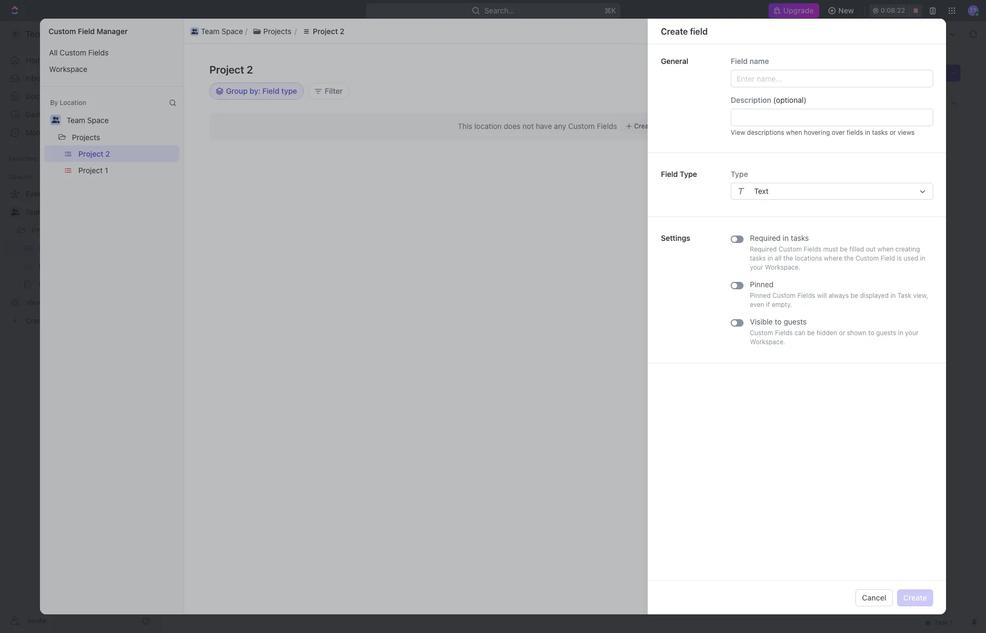 Task type: vqa. For each thing, say whether or not it's contained in the screenshot.
Field name
yes



Task type: locate. For each thing, give the bounding box(es) containing it.
list link
[[237, 96, 252, 111]]

1 vertical spatial do
[[826, 263, 835, 271]]

task right task sidebar navigation tab list
[[925, 68, 941, 77]]

create one
[[634, 122, 668, 130]]

task left view,
[[898, 292, 911, 300]]

1 horizontal spatial your
[[905, 329, 919, 337]]

2
[[340, 26, 344, 35], [321, 29, 326, 38], [244, 40, 249, 49], [236, 63, 245, 81], [247, 63, 253, 76], [105, 149, 110, 158]]

your down view,
[[905, 329, 919, 337]]

1 vertical spatial be
[[851, 292, 858, 300]]

all custom fields button
[[44, 44, 179, 61]]

4 mins from the top
[[857, 178, 872, 186]]

in right shown
[[898, 329, 904, 337]]

be left filled
[[840, 245, 848, 253]]

1 vertical spatial to do
[[815, 263, 835, 271]]

fields
[[847, 128, 863, 136]]

3 20 mins from the top
[[848, 135, 872, 143]]

in left all
[[768, 254, 773, 262]]

on
[[750, 41, 757, 49]]

0 vertical spatial to do
[[785, 118, 804, 126]]

have
[[536, 122, 552, 131]]

when
[[786, 128, 802, 136], [878, 245, 894, 253]]

list
[[188, 25, 927, 38], [40, 44, 183, 77], [40, 146, 183, 179]]

0 horizontal spatial user group image
[[11, 209, 19, 215]]

20 mins
[[848, 101, 872, 109], [848, 118, 872, 126], [848, 135, 872, 143]]

1 vertical spatial list
[[40, 44, 183, 77]]

1 vertical spatial your
[[905, 329, 919, 337]]

activity
[[893, 84, 914, 90]]

2 horizontal spatial projects link
[[230, 28, 274, 41]]

team space down the spaces
[[26, 207, 68, 216]]

add left existing
[[780, 65, 794, 74]]

add left description
[[154, 422, 168, 431]]

3 20 from the top
[[848, 135, 856, 143]]

1 20 from the top
[[848, 101, 856, 109]]

team inside 'list'
[[201, 26, 220, 35]]

the
[[783, 254, 793, 262], [844, 254, 854, 262]]

0 horizontal spatial your
[[750, 263, 763, 271]]

0 horizontal spatial or
[[839, 329, 845, 337]]

1 vertical spatial progress
[[778, 238, 804, 246]]

1 vertical spatial you
[[685, 238, 696, 246]]

20 for from
[[848, 118, 856, 126]]

6 changed status from from the top
[[696, 263, 762, 271]]

or inside visible to guests custom fields can be hidden or shown to guests in your workspace.
[[839, 329, 845, 337]]

2 progress from the top
[[778, 238, 804, 246]]

1 vertical spatial 20 mins
[[848, 118, 872, 126]]

1 vertical spatial 18 mins
[[849, 263, 872, 271]]

task
[[736, 101, 748, 109]]

0 vertical spatial required
[[750, 233, 781, 243]]

create for one
[[634, 122, 655, 130]]

to do down where
[[815, 263, 835, 271]]

2 horizontal spatial be
[[851, 292, 858, 300]]

pinned
[[750, 280, 774, 289], [750, 292, 771, 300]]

field type
[[661, 170, 697, 179]]

0 horizontal spatial team space link
[[26, 204, 152, 221]]

0 vertical spatial in progress
[[768, 178, 806, 186]]

team inside tree
[[26, 207, 44, 216]]

create new field
[[857, 65, 915, 74]]

1 horizontal spatial project 2 button
[[297, 25, 350, 38]]

0 vertical spatial do
[[795, 118, 804, 126]]

1 vertical spatial guests
[[876, 329, 896, 337]]

changed status from
[[696, 118, 762, 126], [696, 161, 762, 169], [696, 178, 762, 186], [696, 204, 762, 212], [696, 238, 762, 246], [696, 263, 762, 271]]

fields up workspace button
[[88, 48, 109, 57]]

1 vertical spatial 18
[[849, 263, 856, 271]]

Enter name... text field
[[731, 70, 933, 87]]

the down filled
[[844, 254, 854, 262]]

1 status from the top
[[726, 118, 744, 126]]

board
[[199, 98, 220, 107]]

18 mins
[[849, 238, 872, 246], [849, 263, 872, 271]]

team space up projects / project 2
[[201, 26, 243, 35]]

create left one
[[634, 122, 655, 130]]

18
[[849, 238, 856, 246], [849, 263, 856, 271]]

20 mins for task
[[848, 101, 872, 109]]

1 vertical spatial tasks
[[791, 233, 809, 243]]

0 vertical spatial you
[[685, 178, 696, 186]]

1 horizontal spatial when
[[878, 245, 894, 253]]

calendar link
[[270, 96, 304, 111]]

be inside pinned pinned custom fields will always be displayed in task view, even if empty.
[[851, 292, 858, 300]]

1 horizontal spatial type
[[731, 170, 748, 179]]

project
[[313, 26, 338, 35], [294, 29, 319, 38], [218, 40, 242, 49], [185, 63, 233, 81], [210, 63, 244, 76], [78, 149, 103, 158], [78, 166, 103, 175]]

hide
[[553, 125, 568, 133]]

tree
[[4, 186, 155, 329]]

any
[[554, 122, 566, 131]]

to do up 'eloisefrancis23@gmail.'
[[785, 118, 804, 126]]

5 from from the top
[[746, 238, 760, 246]]

2 vertical spatial tasks
[[750, 254, 766, 262]]

team space button up projects / project 2
[[188, 25, 245, 38]]

custom inside pinned pinned custom fields will always be displayed in task view, even if empty.
[[773, 292, 796, 300]]

0 vertical spatial 18 mins
[[849, 238, 872, 246]]

1 horizontal spatial or
[[890, 128, 896, 136]]

0 horizontal spatial /
[[212, 40, 214, 49]]

subtasks
[[179, 461, 216, 470]]

description
[[731, 95, 771, 104]]

add inside add description button
[[154, 422, 168, 431]]

19 mins
[[849, 178, 872, 186]]

add task
[[909, 68, 941, 77]]

created
[[724, 41, 748, 49]]

team space inside tree
[[26, 207, 68, 216]]

in up complete
[[783, 233, 789, 243]]

1 horizontal spatial guests
[[876, 329, 896, 337]]

projects / project 2
[[179, 40, 249, 49]]

0 vertical spatial 20
[[848, 101, 856, 109]]

create up general
[[661, 26, 688, 36]]

send
[[851, 582, 869, 591]]

displayed
[[860, 292, 889, 300]]

2 horizontal spatial add
[[909, 68, 923, 77]]

1 horizontal spatial projects link
[[179, 40, 207, 49]]

0 vertical spatial when
[[786, 128, 802, 136]]

1 vertical spatial task
[[898, 292, 911, 300]]

space
[[222, 26, 243, 35], [200, 29, 221, 38], [87, 116, 109, 125], [46, 207, 68, 216]]

0 horizontal spatial type
[[680, 170, 697, 179]]

progress
[[778, 178, 804, 186], [778, 238, 804, 246]]

0 horizontal spatial tasks
[[750, 254, 766, 262]]

2 20 from the top
[[848, 118, 856, 126]]

⌘k
[[604, 6, 616, 15]]

6 from from the top
[[746, 263, 760, 271]]

0 vertical spatial 20 mins
[[848, 101, 872, 109]]

used
[[904, 254, 918, 262]]

6 changed from the top
[[698, 263, 724, 271]]

your inside visible to guests custom fields can be hidden or shown to guests in your workspace.
[[905, 329, 919, 337]]

2 changed status from from the top
[[696, 161, 762, 169]]

to
[[770, 118, 778, 126], [786, 118, 794, 126], [806, 178, 812, 186], [806, 238, 812, 246], [801, 263, 809, 271], [817, 263, 824, 271], [775, 317, 782, 326], [868, 329, 874, 337]]

1 vertical spatial project 2 button
[[74, 146, 179, 162]]

2 you from the top
[[685, 238, 696, 246]]

guests up can on the bottom of page
[[784, 317, 807, 326]]

0 vertical spatial be
[[840, 245, 848, 253]]

1 horizontal spatial projects button
[[247, 25, 297, 38]]

team
[[201, 26, 220, 35], [179, 29, 198, 38], [67, 116, 85, 125], [26, 207, 44, 216]]

2 vertical spatial 20 mins
[[848, 135, 872, 143]]

in progress down 'eloisefrancis23@gmail.'
[[768, 178, 806, 186]]

be right can on the bottom of page
[[807, 329, 815, 337]]

field for add existing field
[[825, 65, 841, 74]]

1 progress from the top
[[778, 178, 804, 186]]

0 vertical spatial your
[[750, 263, 763, 271]]

workspace. down all
[[765, 263, 801, 271]]

must
[[823, 245, 838, 253]]

0 vertical spatial list
[[188, 25, 927, 38]]

do for 20 mins
[[795, 118, 804, 126]]

2 horizontal spatial field
[[899, 65, 915, 74]]

1 horizontal spatial field
[[825, 65, 841, 74]]

guests
[[784, 317, 807, 326], [876, 329, 896, 337]]

in inside pinned pinned custom fields will always be displayed in task view, even if empty.
[[891, 292, 896, 300]]

field left is
[[881, 254, 895, 262]]

if
[[766, 301, 770, 309]]

2 horizontal spatial tasks
[[872, 128, 888, 136]]

visible to guests custom fields can be hidden or shown to guests in your workspace.
[[750, 317, 919, 346]]

0 horizontal spatial team space button
[[62, 111, 113, 128]]

workspace.
[[765, 263, 801, 271], [750, 338, 785, 346]]

task
[[925, 68, 941, 77], [898, 292, 911, 300]]

2 vertical spatial be
[[807, 329, 815, 337]]

user group image
[[191, 29, 198, 34], [11, 209, 19, 215]]

status
[[726, 118, 744, 126], [726, 161, 744, 169], [726, 178, 744, 186], [726, 204, 744, 212], [726, 238, 744, 246], [726, 263, 744, 271]]

in progress for 19 mins
[[768, 178, 806, 186]]

1 20 mins from the top
[[848, 101, 872, 109]]

table
[[323, 98, 342, 107]]

1 horizontal spatial do
[[826, 263, 835, 271]]

5 changed status from from the top
[[696, 238, 762, 246]]

0 horizontal spatial to do
[[785, 118, 804, 126]]

this
[[723, 101, 734, 109]]

team space /
[[179, 29, 228, 38]]

tree inside sidebar navigation
[[4, 186, 155, 329]]

all
[[775, 254, 782, 262]]

0:08:22 button
[[870, 4, 922, 17]]

20 mins for from
[[848, 118, 872, 126]]

fields up locations
[[804, 245, 822, 253]]

user group image down the spaces
[[11, 209, 19, 215]]

required
[[750, 233, 781, 243], [750, 245, 777, 253]]

out
[[866, 245, 876, 253]]

field down one
[[661, 170, 678, 179]]

1 horizontal spatial to do
[[815, 263, 835, 271]]

subtasks button
[[175, 456, 220, 475]]

in right used
[[920, 254, 926, 262]]

workspace. down visible
[[750, 338, 785, 346]]

1 you from the top
[[685, 178, 696, 186]]

list containing team space
[[188, 25, 927, 38]]

progress down 'eloisefrancis23@gmail.'
[[778, 178, 804, 186]]

3 from from the top
[[746, 178, 760, 186]]

tasks up locations
[[791, 233, 809, 243]]

1 horizontal spatial team space link
[[166, 28, 224, 41]]

progress for 19 mins
[[778, 178, 804, 186]]

1 in progress from the top
[[768, 178, 806, 186]]

1 vertical spatial user group image
[[11, 209, 19, 215]]

task sidebar navigation tab list
[[892, 65, 915, 127]]

or left views
[[890, 128, 896, 136]]

when right out
[[878, 245, 894, 253]]

create left 'new'
[[857, 65, 881, 74]]

1 changed status from from the top
[[696, 118, 762, 126]]

be down 8 at the right of the page
[[851, 292, 858, 300]]

1 horizontal spatial the
[[844, 254, 854, 262]]

or
[[890, 128, 896, 136], [839, 329, 845, 337]]

is
[[897, 254, 902, 262]]

2 20 mins from the top
[[848, 118, 872, 126]]

be inside visible to guests custom fields can be hidden or shown to guests in your workspace.
[[807, 329, 815, 337]]

team space button down location
[[62, 111, 113, 128]]

empty.
[[772, 301, 792, 309]]

1 horizontal spatial be
[[840, 245, 848, 253]]

field
[[690, 26, 708, 36], [825, 65, 841, 74], [899, 65, 915, 74]]

you for 19 mins
[[685, 178, 696, 186]]

1 18 from the top
[[849, 238, 856, 246]]

0 vertical spatial team space
[[201, 26, 243, 35]]

add for add task
[[909, 68, 923, 77]]

8686faf0v button
[[172, 279, 214, 292]]

0 horizontal spatial projects button
[[67, 128, 105, 146]]

created this task
[[696, 101, 748, 109]]

5 status from the top
[[726, 238, 744, 246]]

1 vertical spatial team space link
[[26, 204, 152, 221]]

the up complete
[[783, 254, 793, 262]]

18 up 8 at the right of the page
[[849, 263, 856, 271]]

0 horizontal spatial do
[[795, 118, 804, 126]]

list containing all custom fields
[[40, 44, 183, 77]]

1 vertical spatial projects button
[[67, 128, 105, 146]]

add inside add task button
[[909, 68, 923, 77]]

1 horizontal spatial add
[[780, 65, 794, 74]]

list containing project 2
[[40, 146, 183, 179]]

0 horizontal spatial guests
[[784, 317, 807, 326]]

0 vertical spatial or
[[890, 128, 896, 136]]

1 horizontal spatial tasks
[[791, 233, 809, 243]]

fields
[[88, 48, 109, 57], [597, 122, 617, 131], [804, 245, 822, 253], [798, 292, 815, 300], [775, 329, 793, 337]]

spaces
[[9, 173, 31, 181]]

be for custom
[[851, 292, 858, 300]]

in right the displayed
[[891, 292, 896, 300]]

1 vertical spatial in progress
[[768, 238, 806, 246]]

fields inside visible to guests custom fields can be hidden or shown to guests in your workspace.
[[775, 329, 793, 337]]

add inside add existing field button
[[780, 65, 794, 74]]

in progress for 18 mins
[[768, 238, 806, 246]]

0 horizontal spatial the
[[783, 254, 793, 262]]

com
[[685, 135, 834, 152]]

or left shown
[[839, 329, 845, 337]]

5 changed from the top
[[698, 238, 724, 246]]

tasks right fields
[[872, 128, 888, 136]]

1 vertical spatial 20
[[848, 118, 856, 126]]

add up activity
[[909, 68, 923, 77]]

1 vertical spatial or
[[839, 329, 845, 337]]

1 horizontal spatial team space button
[[188, 25, 245, 38]]

in down com
[[770, 178, 776, 186]]

do down where
[[826, 263, 835, 271]]

1 pinned from the top
[[750, 280, 774, 289]]

tasks
[[872, 128, 888, 136], [791, 233, 809, 243], [750, 254, 766, 262]]

fields left will
[[798, 292, 815, 300]]

1 required from the top
[[750, 233, 781, 243]]

attachments button
[[133, 488, 591, 514]]

1 mins from the top
[[857, 101, 872, 109]]

tasks left all
[[750, 254, 766, 262]]

/
[[226, 29, 228, 38], [276, 29, 279, 38], [212, 40, 214, 49]]

task inside pinned pinned custom fields will always be displayed in task view, even if empty.
[[898, 292, 911, 300]]

even
[[750, 301, 764, 309]]

4 changed from the top
[[698, 204, 724, 212]]

1 vertical spatial pinned
[[750, 292, 771, 300]]

your left complete
[[750, 263, 763, 271]]

fields inside required in tasks required custom fields must be filled out when creating tasks in all the locations where the custom field is used in your workspace.
[[804, 245, 822, 253]]

inbox link
[[4, 70, 155, 87]]

team space inside 'list'
[[201, 26, 243, 35]]

0 vertical spatial 18
[[849, 238, 856, 246]]

do up 'eloisefrancis23@gmail.'
[[795, 118, 804, 126]]

create for new
[[857, 65, 881, 74]]

in progress up all
[[768, 238, 806, 246]]

0 vertical spatial guests
[[784, 317, 807, 326]]

1 vertical spatial when
[[878, 245, 894, 253]]

location
[[474, 122, 502, 131]]

1 vertical spatial required
[[750, 245, 777, 253]]

2 vertical spatial list
[[40, 146, 183, 179]]

1 horizontal spatial user group image
[[191, 29, 198, 34]]

2 18 mins from the top
[[849, 263, 872, 271]]

2 vertical spatial team space
[[26, 207, 68, 216]]

3 status from the top
[[726, 178, 744, 186]]

3 changed status from from the top
[[696, 178, 762, 186]]

0 vertical spatial progress
[[778, 178, 804, 186]]

18 mins right must
[[849, 238, 872, 246]]

4 changed status from from the top
[[696, 204, 762, 212]]

1 horizontal spatial task
[[925, 68, 941, 77]]

progress up all
[[778, 238, 804, 246]]

guests right shown
[[876, 329, 896, 337]]

2 in progress from the top
[[768, 238, 806, 246]]

fields left can on the bottom of page
[[775, 329, 793, 337]]

None text field
[[731, 109, 933, 126]]

team space down location
[[67, 116, 109, 125]]

to do
[[785, 118, 804, 126], [815, 263, 835, 271]]

add description button
[[137, 418, 588, 435]]

user group image up projects / project 2
[[191, 29, 198, 34]]

home link
[[4, 52, 155, 69]]

fields left the create one button at the right top
[[597, 122, 617, 131]]

1 horizontal spatial project 2 link
[[281, 28, 328, 41]]

18 left out
[[849, 238, 856, 246]]

in
[[865, 128, 870, 136], [770, 178, 776, 186], [783, 233, 789, 243], [770, 238, 776, 246], [768, 254, 773, 262], [920, 254, 926, 262], [891, 292, 896, 300], [898, 329, 904, 337]]

2 type from the left
[[731, 170, 748, 179]]

18 mins up 8 mins
[[849, 263, 872, 271]]

1 vertical spatial workspace.
[[750, 338, 785, 346]]

0 horizontal spatial add
[[154, 422, 168, 431]]

0 vertical spatial workspace.
[[765, 263, 801, 271]]

2 status from the top
[[726, 161, 744, 169]]

0 vertical spatial pinned
[[750, 280, 774, 289]]

tree containing team space
[[4, 186, 155, 329]]

0 vertical spatial task
[[925, 68, 941, 77]]

8686faf0v
[[176, 281, 209, 289]]

when left hovering
[[786, 128, 802, 136]]

0 horizontal spatial be
[[807, 329, 815, 337]]



Task type: describe. For each thing, give the bounding box(es) containing it.
progress for 18 mins
[[778, 238, 804, 246]]

add for add existing field
[[780, 65, 794, 74]]

workspace
[[49, 65, 87, 74]]

projects link inside tree
[[32, 222, 125, 239]]

7 mins from the top
[[857, 280, 872, 288]]

table link
[[321, 96, 342, 111]]

sidebar navigation
[[0, 21, 159, 633]]

existing
[[796, 65, 824, 74]]

Search tasks... text field
[[853, 121, 960, 137]]

0 horizontal spatial project 2 link
[[218, 40, 249, 49]]

custom inside visible to guests custom fields can be hidden or shown to guests in your workspace.
[[750, 329, 773, 337]]

5 mins from the top
[[857, 238, 872, 246]]

6 status from the top
[[726, 263, 744, 271]]

create right the cancel
[[904, 593, 927, 602]]

assignees button
[[431, 123, 481, 135]]

projects inside sidebar navigation
[[32, 226, 60, 235]]

add task button
[[903, 65, 948, 82]]

1 from from the top
[[746, 118, 760, 126]]

tag
[[719, 280, 729, 288]]

not
[[523, 122, 534, 131]]

workspace button
[[44, 61, 179, 77]]

field inside required in tasks required custom fields must be filled out when creating tasks in all the locations where the custom field is used in your workspace.
[[881, 254, 895, 262]]

share button
[[783, 36, 817, 53]]

watcher:
[[733, 135, 759, 143]]

in right fields
[[865, 128, 870, 136]]

create field
[[661, 26, 708, 36]]

1 the from the left
[[783, 254, 793, 262]]

space inside sidebar navigation
[[46, 207, 68, 216]]

add existing field
[[780, 65, 841, 74]]

created on nov 17
[[724, 41, 779, 49]]

hide button
[[549, 123, 572, 135]]

custom inside button
[[60, 48, 86, 57]]

locations
[[795, 254, 822, 262]]

create one button
[[621, 120, 672, 133]]

fields inside pinned pinned custom fields will always be displayed in task view, even if empty.
[[798, 292, 815, 300]]

created
[[698, 101, 721, 109]]

project 1 button
[[74, 162, 179, 179]]

2 18 from the top
[[849, 263, 856, 271]]

3 mins from the top
[[857, 135, 872, 143]]

description (optional)
[[731, 95, 807, 104]]

description
[[170, 422, 208, 431]]

user group image inside sidebar navigation
[[11, 209, 19, 215]]

added watcher:
[[710, 135, 761, 143]]

2 changed from the top
[[698, 161, 724, 169]]

1 changed from the top
[[698, 118, 724, 126]]

3 changed from the top
[[698, 178, 724, 186]]

to do for 18
[[815, 263, 835, 271]]

settings
[[661, 233, 690, 243]]

4 from from the top
[[746, 204, 760, 212]]

4 status from the top
[[726, 204, 744, 212]]

0 vertical spatial projects button
[[247, 25, 297, 38]]

required in tasks required custom fields must be filled out when creating tasks in all the locations where the custom field is used in your workspace.
[[750, 233, 926, 271]]

workspace. inside visible to guests custom fields can be hidden or shown to guests in your workspace.
[[750, 338, 785, 346]]

assignees
[[444, 125, 476, 133]]

favorites
[[9, 155, 37, 163]]

over
[[832, 128, 845, 136]]

be for guests
[[807, 329, 815, 337]]

2 pinned from the top
[[750, 292, 771, 300]]

your inside required in tasks required custom fields must be filled out when creating tasks in all the locations where the custom field is used in your workspace.
[[750, 263, 763, 271]]

1 type from the left
[[680, 170, 697, 179]]

2 required from the top
[[750, 245, 777, 253]]

name
[[750, 57, 769, 66]]

cancel button
[[856, 589, 893, 606]]

send button
[[845, 578, 876, 595]]

view descriptions when hovering over fields in tasks or views
[[731, 128, 915, 136]]

field for create new field
[[899, 65, 915, 74]]

inbox
[[26, 74, 44, 83]]

pinned pinned custom fields will always be displayed in task view, even if empty.
[[750, 280, 928, 309]]

field down created on the top right of the page
[[731, 57, 748, 66]]

0 horizontal spatial project 2 button
[[74, 146, 179, 162]]

in inside visible to guests custom fields can be hidden or shown to guests in your workspace.
[[898, 329, 904, 337]]

0 horizontal spatial when
[[786, 128, 802, 136]]

nov
[[759, 41, 771, 49]]

docs
[[26, 92, 43, 101]]

0 vertical spatial tasks
[[872, 128, 888, 136]]

custom field manager
[[49, 27, 128, 36]]

2 mins from the top
[[857, 118, 872, 126]]

be inside required in tasks required custom fields must be filled out when creating tasks in all the locations where the custom field is used in your workspace.
[[840, 245, 848, 253]]

creating
[[896, 245, 920, 253]]

2 horizontal spatial /
[[276, 29, 279, 38]]

1 vertical spatial team space
[[67, 116, 109, 125]]

by location
[[50, 99, 86, 107]]

new
[[838, 6, 854, 15]]

upgrade
[[783, 6, 814, 15]]

add description
[[154, 422, 208, 431]]

view,
[[913, 292, 928, 300]]

search...
[[484, 6, 515, 15]]

when inside required in tasks required custom fields must be filled out when creating tasks in all the locations where the custom field is used in your workspace.
[[878, 245, 894, 253]]

fields inside button
[[88, 48, 109, 57]]

where
[[824, 254, 842, 262]]

new
[[883, 65, 897, 74]]

manager
[[97, 27, 128, 36]]

invite
[[28, 616, 46, 625]]

1 vertical spatial team space button
[[62, 111, 113, 128]]

Type text field
[[754, 183, 914, 199]]

board link
[[197, 96, 220, 111]]

2 the from the left
[[844, 254, 854, 262]]

power
[[730, 280, 749, 288]]

dashboards link
[[4, 106, 155, 123]]

task sidebar content section
[[663, 58, 887, 607]]

6 mins from the top
[[857, 263, 872, 271]]

favorites button
[[4, 152, 41, 165]]

0:08:22
[[881, 6, 905, 14]]

or for when
[[890, 128, 896, 136]]

8
[[852, 280, 856, 288]]

filled
[[850, 245, 864, 253]]

general
[[661, 57, 688, 66]]

hidden
[[817, 329, 837, 337]]

location
[[60, 99, 86, 107]]

in up all
[[770, 238, 776, 246]]

you for 18 mins
[[685, 238, 696, 246]]

view
[[731, 128, 745, 136]]

Edit task name text field
[[133, 301, 591, 322]]

hovering
[[804, 128, 830, 136]]

by
[[50, 99, 58, 107]]

task inside button
[[925, 68, 941, 77]]

add existing field button
[[774, 61, 847, 78]]

all custom fields
[[49, 48, 109, 57]]

tag power
[[719, 280, 749, 288]]

share
[[790, 40, 810, 49]]

workspace. inside required in tasks required custom fields must be filled out when creating tasks in all the locations where the custom field is used in your workspace.
[[765, 263, 801, 271]]

project inside button
[[78, 166, 103, 175]]

to do for 20
[[785, 118, 804, 126]]

17
[[773, 41, 779, 49]]

create for field
[[661, 26, 688, 36]]

attachments
[[133, 495, 191, 506]]

1 18 mins from the top
[[849, 238, 872, 246]]

project 1
[[78, 166, 108, 175]]

0 vertical spatial team space button
[[188, 25, 245, 38]]

or for guests
[[839, 329, 845, 337]]

shown
[[847, 329, 867, 337]]

0 horizontal spatial field
[[690, 26, 708, 36]]

field up all custom fields
[[78, 27, 95, 36]]

1 horizontal spatial /
[[226, 29, 228, 38]]

this
[[458, 122, 472, 131]]

8 mins
[[852, 280, 872, 288]]

20 for task
[[848, 101, 856, 109]]

0 vertical spatial user group image
[[191, 29, 198, 34]]

docs link
[[4, 88, 155, 105]]

add for add description
[[154, 422, 168, 431]]

all
[[49, 48, 58, 57]]

19
[[849, 178, 856, 186]]

list
[[239, 98, 252, 107]]

2 from from the top
[[746, 161, 760, 169]]

type inside dropdown button
[[731, 170, 748, 179]]

0 vertical spatial project 2 button
[[297, 25, 350, 38]]

views
[[898, 128, 915, 136]]

do for 18 mins
[[826, 263, 835, 271]]



